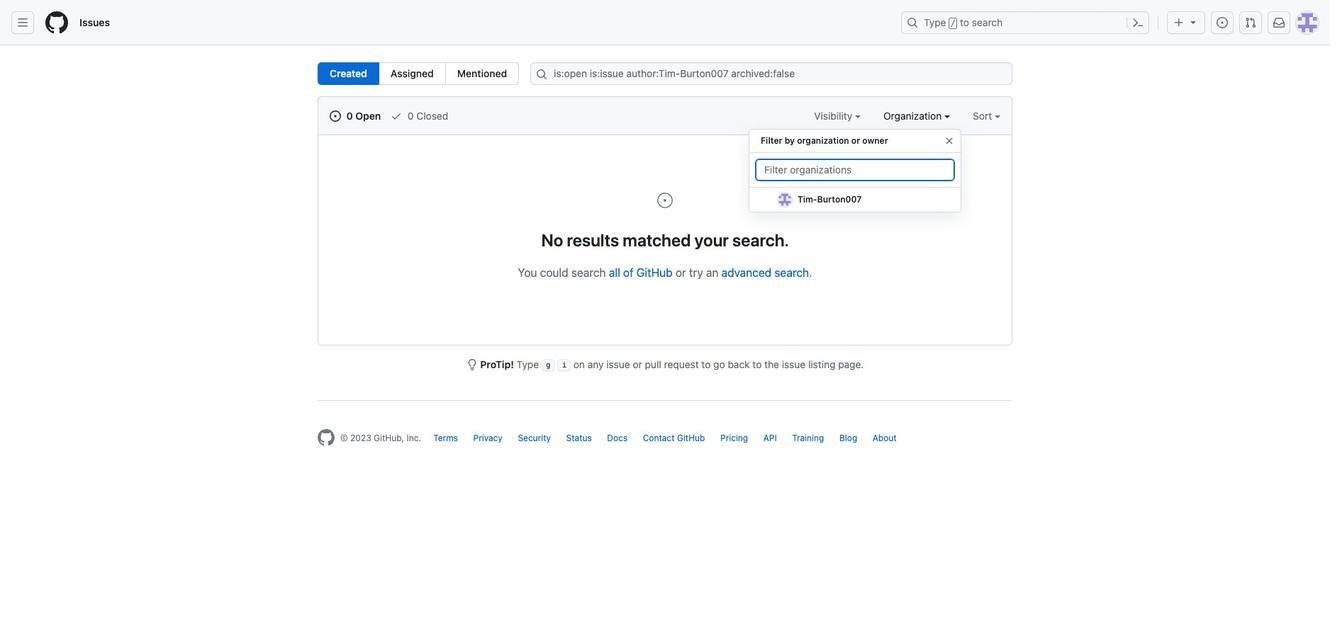 Task type: vqa. For each thing, say whether or not it's contained in the screenshot.
About
yes



Task type: describe. For each thing, give the bounding box(es) containing it.
check image
[[391, 111, 402, 122]]

docs link
[[607, 434, 628, 444]]

you could search all of github or try an advanced search .
[[518, 267, 812, 279]]

0 open link
[[330, 108, 381, 123]]

protip!
[[480, 359, 514, 371]]

could
[[540, 267, 569, 279]]

@tim burton007 image
[[778, 193, 792, 207]]

© 2023 github, inc.
[[340, 434, 421, 444]]

privacy link
[[473, 434, 503, 444]]

blog link
[[840, 434, 857, 444]]

visibility button
[[814, 108, 861, 123]]

pricing
[[721, 434, 748, 444]]

advanced
[[722, 267, 772, 279]]

docs
[[607, 434, 628, 444]]

sort
[[973, 110, 992, 122]]

©
[[340, 434, 348, 444]]

request
[[664, 359, 699, 371]]

training
[[792, 434, 824, 444]]

type / to search
[[924, 16, 1003, 28]]

your
[[695, 230, 729, 250]]

training link
[[792, 434, 824, 444]]

status
[[566, 434, 592, 444]]

contact github link
[[643, 434, 705, 444]]

api
[[764, 434, 777, 444]]

1 horizontal spatial search
[[775, 267, 809, 279]]

search image
[[536, 69, 548, 80]]

tim-burton007 link
[[750, 188, 961, 213]]

2023
[[350, 434, 371, 444]]

protip! type g
[[480, 359, 551, 371]]

privacy
[[473, 434, 503, 444]]

contact
[[643, 434, 675, 444]]

0 horizontal spatial search
[[572, 267, 606, 279]]

advanced search link
[[722, 267, 809, 279]]

i
[[562, 361, 567, 370]]

sort button
[[973, 108, 1001, 123]]

all
[[609, 267, 620, 279]]

pricing link
[[721, 434, 748, 444]]

/
[[951, 18, 956, 28]]

2 horizontal spatial to
[[960, 16, 969, 28]]

results
[[567, 230, 619, 250]]

issues element
[[318, 62, 519, 85]]

an
[[706, 267, 719, 279]]

back
[[728, 359, 750, 371]]

Filter organizations text field
[[755, 159, 955, 182]]

triangle down image
[[1188, 16, 1199, 28]]

1 horizontal spatial github
[[677, 434, 705, 444]]

blog
[[840, 434, 857, 444]]

about link
[[873, 434, 897, 444]]

search.
[[733, 230, 789, 250]]

i on any issue or pull request to go back to the issue listing page.
[[562, 359, 864, 371]]

visibility
[[814, 110, 855, 122]]

notifications image
[[1274, 17, 1285, 28]]

0 for open
[[346, 110, 353, 122]]

1 horizontal spatial to
[[753, 359, 762, 371]]

organization
[[797, 135, 849, 146]]

git pull request image
[[1245, 17, 1257, 28]]

status link
[[566, 434, 592, 444]]

filter
[[761, 135, 783, 146]]

mentioned link
[[445, 62, 519, 85]]

filter by organization menu
[[749, 123, 962, 224]]

g
[[546, 361, 551, 370]]



Task type: locate. For each thing, give the bounding box(es) containing it.
1 horizontal spatial 0
[[408, 110, 414, 122]]

github right contact
[[677, 434, 705, 444]]

homepage image
[[45, 11, 68, 34]]

homepage image
[[318, 430, 335, 447]]

to left the the
[[753, 359, 762, 371]]

0 horizontal spatial issue
[[607, 359, 630, 371]]

or left owner
[[852, 135, 860, 146]]

inc.
[[407, 434, 421, 444]]

to
[[960, 16, 969, 28], [702, 359, 711, 371], [753, 359, 762, 371]]

burton007
[[817, 194, 862, 205]]

pull
[[645, 359, 661, 371]]

Search all issues text field
[[531, 62, 1013, 85]]

of
[[623, 267, 634, 279]]

close menu image
[[944, 135, 955, 147]]

1 0 from the left
[[346, 110, 353, 122]]

mentioned
[[457, 67, 507, 79]]

tim-
[[798, 194, 817, 205]]

1 vertical spatial github
[[677, 434, 705, 444]]

github,
[[374, 434, 404, 444]]

0 closed link
[[391, 108, 448, 123]]

0 left open
[[346, 110, 353, 122]]

or left try
[[676, 267, 686, 279]]

0 vertical spatial github
[[637, 267, 673, 279]]

search left all
[[572, 267, 606, 279]]

github
[[637, 267, 673, 279], [677, 434, 705, 444]]

by
[[785, 135, 795, 146]]

page.
[[838, 359, 864, 371]]

0 horizontal spatial type
[[517, 359, 539, 371]]

0 horizontal spatial issue opened image
[[330, 111, 341, 122]]

2 0 from the left
[[408, 110, 414, 122]]

or inside menu
[[852, 135, 860, 146]]

1 horizontal spatial or
[[676, 267, 686, 279]]

all of github link
[[609, 267, 673, 279]]

assigned
[[391, 67, 434, 79]]

type
[[924, 16, 946, 28], [517, 359, 539, 371]]

0 open
[[344, 110, 381, 122]]

0 horizontal spatial 0
[[346, 110, 353, 122]]

1 vertical spatial type
[[517, 359, 539, 371]]

open
[[356, 110, 381, 122]]

issue right any
[[607, 359, 630, 371]]

Issues search field
[[531, 62, 1013, 85]]

filter by organization or owner
[[761, 135, 888, 146]]

1 issue from the left
[[607, 359, 630, 371]]

1 vertical spatial or
[[676, 267, 686, 279]]

search down 'search.'
[[775, 267, 809, 279]]

try
[[689, 267, 703, 279]]

issues
[[79, 16, 110, 28]]

0 horizontal spatial github
[[637, 267, 673, 279]]

0 horizontal spatial to
[[702, 359, 711, 371]]

2 vertical spatial or
[[633, 359, 642, 371]]

issue opened image inside 0 open link
[[330, 111, 341, 122]]

contact github
[[643, 434, 705, 444]]

security link
[[518, 434, 551, 444]]

0 right check icon
[[408, 110, 414, 122]]

0 closed
[[405, 110, 448, 122]]

1 horizontal spatial type
[[924, 16, 946, 28]]

type left 'g'
[[517, 359, 539, 371]]

terms link
[[434, 434, 458, 444]]

closed
[[417, 110, 448, 122]]

github right of
[[637, 267, 673, 279]]

to right /
[[960, 16, 969, 28]]

organization button
[[884, 108, 950, 123]]

issue
[[607, 359, 630, 371], [782, 359, 806, 371]]

1 vertical spatial issue opened image
[[657, 192, 674, 209]]

issue right the the
[[782, 359, 806, 371]]

matched
[[623, 230, 691, 250]]

you
[[518, 267, 537, 279]]

assigned link
[[379, 62, 446, 85]]

0 vertical spatial type
[[924, 16, 946, 28]]

security
[[518, 434, 551, 444]]

2 horizontal spatial search
[[972, 16, 1003, 28]]

terms
[[434, 434, 458, 444]]

or left the pull
[[633, 359, 642, 371]]

search right /
[[972, 16, 1003, 28]]

issue opened image
[[330, 111, 341, 122], [657, 192, 674, 209]]

0 vertical spatial or
[[852, 135, 860, 146]]

0 vertical spatial issue opened image
[[330, 111, 341, 122]]

no
[[541, 230, 563, 250]]

1 horizontal spatial issue opened image
[[657, 192, 674, 209]]

issue opened image
[[1217, 17, 1228, 28]]

on
[[574, 359, 585, 371]]

0 for closed
[[408, 110, 414, 122]]

1 horizontal spatial issue
[[782, 359, 806, 371]]

issue opened image up no results matched your search.
[[657, 192, 674, 209]]

to left go
[[702, 359, 711, 371]]

light bulb image
[[466, 360, 478, 371]]

plus image
[[1174, 17, 1185, 28]]

search
[[972, 16, 1003, 28], [572, 267, 606, 279], [775, 267, 809, 279]]

.
[[809, 267, 812, 279]]

no results matched your search.
[[541, 230, 789, 250]]

tim-burton007
[[798, 194, 862, 205]]

organization
[[884, 110, 945, 122]]

about
[[873, 434, 897, 444]]

2 issue from the left
[[782, 359, 806, 371]]

issue opened image left 0 open
[[330, 111, 341, 122]]

type left /
[[924, 16, 946, 28]]

owner
[[863, 135, 888, 146]]

go
[[714, 359, 725, 371]]

command palette image
[[1133, 17, 1144, 28]]

api link
[[764, 434, 777, 444]]

0
[[346, 110, 353, 122], [408, 110, 414, 122]]

or
[[852, 135, 860, 146], [676, 267, 686, 279], [633, 359, 642, 371]]

listing
[[808, 359, 836, 371]]

2 horizontal spatial or
[[852, 135, 860, 146]]

0 horizontal spatial or
[[633, 359, 642, 371]]

the
[[765, 359, 779, 371]]

any
[[588, 359, 604, 371]]



